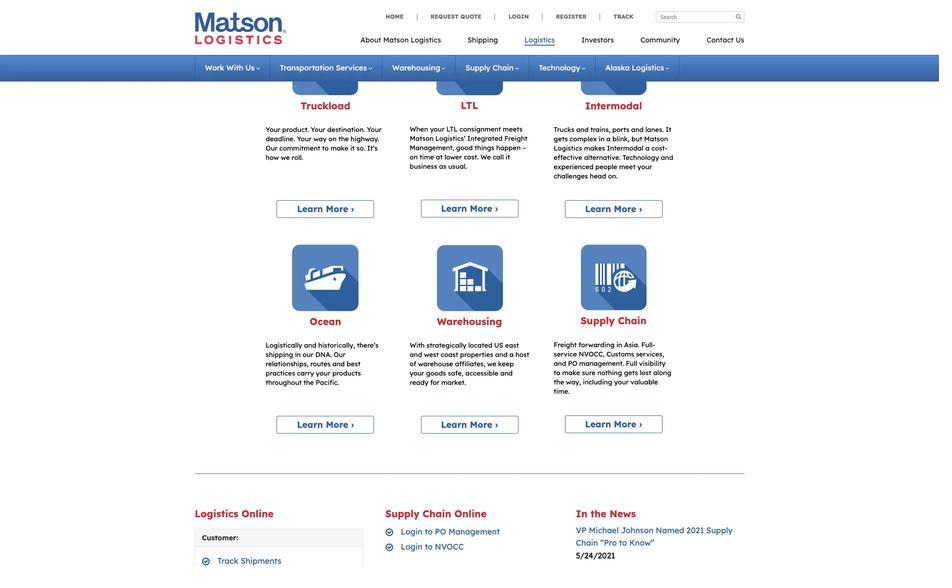 Task type: describe. For each thing, give the bounding box(es) containing it.
your inside logistically and historically, there's shipping in our dna. our relationships, routes and best practices carry your products throughout the pacific.
[[316, 369, 330, 378]]

your up highway.
[[367, 125, 382, 134]]

› for ocean
[[351, 419, 354, 431]]

track shipments
[[217, 556, 281, 566]]

contact us link
[[693, 33, 744, 51]]

learn for intermodal
[[585, 203, 611, 215]]

5/24/2021
[[576, 551, 615, 561]]

investors link
[[568, 33, 627, 51]]

truckload link
[[301, 100, 350, 112]]

0 horizontal spatial us
[[245, 63, 255, 72]]

consignment
[[460, 125, 501, 133]]

there's
[[357, 341, 379, 350]]

customer: link
[[202, 533, 238, 542]]

nvocc,
[[579, 350, 605, 358]]

track shipments link
[[217, 556, 281, 566]]

meets
[[503, 125, 523, 133]]

on.
[[608, 172, 618, 180]]

know"
[[629, 538, 655, 548]]

matson inside the trucks and trains, ports and lanes. it gets complex in a blink, but matson logistics makes intermodal a cost- effective alternative. technology and experienced people meet your challenges head on.
[[644, 135, 668, 143]]

work with us link
[[205, 63, 260, 72]]

contact
[[707, 35, 734, 44]]

your up way
[[311, 125, 325, 134]]

highway.
[[351, 135, 379, 143]]

top menu navigation
[[360, 33, 744, 51]]

investors
[[581, 35, 614, 44]]

› for ltl
[[495, 203, 498, 214]]

"pro
[[600, 538, 617, 548]]

good
[[456, 144, 473, 152]]

register
[[556, 13, 587, 20]]

learn more › for supply chain
[[585, 419, 642, 430]]

nothing
[[597, 369, 622, 377]]

and up but
[[631, 125, 644, 134]]

login for login to nvocc
[[401, 542, 423, 552]]

request quote link
[[417, 13, 495, 20]]

in inside freight forwarding in asia. full- service nvocc, customs services, and po management. full visibility to make sure nothing gets lost along the way, including your valuable time.
[[616, 341, 622, 349]]

as
[[439, 162, 446, 171]]

our inside your product. your destination. your deadline.  your way on the highway. our commitment to make it so. it's how we roll.
[[266, 144, 278, 153]]

on inside when your ltl consignment meets matson logistics' integrated freight management, good things happen – on time at lower cost. we call it business as usual.
[[410, 153, 418, 161]]

ocean
[[310, 316, 341, 328]]

relationships,
[[266, 360, 308, 368]]

historically,
[[318, 341, 355, 350]]

cost-
[[651, 144, 667, 153]]

throughout
[[266, 379, 302, 387]]

asia.
[[624, 341, 639, 349]]

complex
[[570, 135, 597, 143]]

1 horizontal spatial ltl
[[461, 99, 478, 112]]

ready
[[410, 379, 428, 387]]

learn more › link for supply chain
[[565, 415, 662, 433]]

management.
[[579, 359, 624, 368]]

at
[[436, 153, 443, 161]]

request quote
[[431, 13, 482, 20]]

practices
[[266, 369, 295, 378]]

po inside freight forwarding in asia. full- service nvocc, customs services, and po management. full visibility to make sure nothing gets lost along the way, including your valuable time.
[[568, 359, 577, 368]]

2 online from the left
[[454, 508, 487, 520]]

learn more › link for ltl
[[421, 200, 518, 218]]

learn more › for warehousing
[[441, 419, 498, 431]]

shipping
[[266, 351, 293, 359]]

1 vertical spatial warehousing
[[437, 316, 502, 328]]

johnson
[[621, 525, 654, 536]]

0 vertical spatial warehousing link
[[392, 63, 446, 72]]

more for ltl
[[470, 203, 492, 214]]

your product. your destination. your deadline.  your way on the highway. our commitment to make it so. it's how we roll.
[[266, 125, 382, 162]]

our
[[303, 351, 313, 359]]

logistics down request
[[411, 35, 441, 44]]

it inside when your ltl consignment meets matson logistics' integrated freight management, good things happen – on time at lower cost. we call it business as usual.
[[506, 153, 510, 161]]

roll.
[[292, 153, 303, 162]]

east
[[505, 341, 519, 350]]

and up our
[[304, 341, 316, 350]]

meet
[[619, 163, 636, 171]]

register link
[[542, 13, 600, 20]]

and up 'of'
[[410, 351, 422, 359]]

shipping
[[468, 35, 498, 44]]

login link
[[495, 13, 542, 20]]

matson inside top menu navigation
[[383, 35, 409, 44]]

truckload
[[301, 100, 350, 112]]

your inside freight forwarding in asia. full- service nvocc, customs services, and po management. full visibility to make sure nothing gets lost along the way, including your valuable time.
[[614, 378, 629, 386]]

quote
[[460, 13, 482, 20]]

challenges
[[554, 172, 588, 180]]

technology inside the trucks and trains, ports and lanes. it gets complex in a blink, but matson logistics makes intermodal a cost- effective alternative. technology and experienced people meet your challenges head on.
[[623, 153, 659, 162]]

supply inside vp michael johnson named 2021 supply chain "pro to know" 5/24/2021
[[706, 525, 733, 536]]

about
[[360, 35, 381, 44]]

a for intermodal
[[606, 135, 611, 143]]

1 vertical spatial supply chain link
[[581, 315, 647, 327]]

customer:
[[202, 533, 238, 542]]

0 vertical spatial warehousing
[[392, 63, 440, 72]]

carry
[[297, 369, 314, 378]]

logistics link
[[511, 33, 568, 51]]

transportation services
[[280, 63, 367, 72]]

logistics down community 'link'
[[632, 63, 664, 72]]

cost.
[[464, 153, 479, 161]]

home
[[386, 13, 404, 20]]

chain down shipping link
[[493, 63, 514, 72]]

learn more › for ocean
[[297, 419, 354, 431]]

properties
[[460, 351, 493, 359]]

integrated
[[467, 134, 503, 143]]

lower
[[445, 153, 462, 161]]

services,
[[636, 350, 664, 358]]

logistically
[[266, 341, 302, 350]]

head
[[590, 172, 606, 180]]

for
[[430, 379, 440, 387]]

to inside your product. your destination. your deadline.  your way on the highway. our commitment to make it so. it's how we roll.
[[322, 144, 329, 153]]

located
[[468, 341, 492, 350]]

dna.
[[315, 351, 332, 359]]

our inside logistically and historically, there's shipping in our dna. our relationships, routes and best practices carry your products throughout the pacific.
[[334, 351, 346, 359]]

shipments
[[241, 556, 281, 566]]

nvocc
[[435, 542, 464, 552]]

1 vertical spatial po
[[435, 527, 446, 537]]

strategically
[[427, 341, 466, 350]]

2 horizontal spatial a
[[645, 144, 650, 153]]

› for truckload
[[351, 203, 354, 215]]

time
[[420, 153, 434, 161]]

logistics online
[[195, 508, 274, 520]]

effective
[[554, 153, 582, 162]]

search image
[[736, 14, 741, 19]]

track for track shipments
[[217, 556, 238, 566]]

login to nvocc
[[401, 542, 464, 552]]

sure
[[582, 369, 596, 377]]

us inside top menu navigation
[[736, 35, 744, 44]]

valuable
[[631, 378, 658, 386]]

learn for ocean
[[297, 419, 323, 431]]

work with us
[[205, 63, 255, 72]]

ltl link
[[461, 99, 478, 112]]

michael
[[589, 525, 619, 536]]

ocean link
[[310, 316, 341, 328]]

transportation
[[280, 63, 334, 72]]

make inside freight forwarding in asia. full- service nvocc, customs services, and po management. full visibility to make sure nothing gets lost along the way, including your valuable time.
[[562, 369, 580, 377]]

more for ocean
[[326, 419, 348, 431]]

market.
[[441, 379, 466, 387]]

ltl inside when your ltl consignment meets matson logistics' integrated freight management, good things happen – on time at lower cost. we call it business as usual.
[[446, 125, 458, 133]]

matson logistics less than truckload icon image
[[436, 29, 503, 95]]

more for supply chain
[[614, 419, 636, 430]]

on inside your product. your destination. your deadline.  your way on the highway. our commitment to make it so. it's how we roll.
[[329, 135, 337, 143]]

blink,
[[612, 135, 630, 143]]



Task type: locate. For each thing, give the bounding box(es) containing it.
freight inside when your ltl consignment meets matson logistics' integrated freight management, good things happen – on time at lower cost. we call it business as usual.
[[504, 134, 527, 143]]

a left cost-
[[645, 144, 650, 153]]

0 horizontal spatial with
[[226, 63, 243, 72]]

customs
[[607, 350, 634, 358]]

in inside the trucks and trains, ports and lanes. it gets complex in a blink, but matson logistics makes intermodal a cost- effective alternative. technology and experienced people meet your challenges head on.
[[599, 135, 605, 143]]

trucks and trains, ports and lanes. it gets complex in a blink, but matson logistics makes intermodal a cost- effective alternative. technology and experienced people meet your challenges head on.
[[554, 125, 673, 180]]

1 vertical spatial we
[[487, 360, 496, 368]]

0 horizontal spatial in
[[295, 351, 301, 359]]

supply chain link down shipping link
[[466, 63, 519, 72]]

1 vertical spatial supply chain
[[581, 315, 647, 327]]

visibility
[[639, 359, 666, 368]]

1 vertical spatial track
[[217, 556, 238, 566]]

your up the logistics' on the left of page
[[430, 125, 445, 133]]

and down us
[[495, 351, 508, 359]]

to right the "pro
[[619, 538, 627, 548]]

track for track link
[[614, 13, 634, 20]]

matson down when
[[410, 134, 434, 143]]

0 vertical spatial with
[[226, 63, 243, 72]]

1 horizontal spatial gets
[[624, 369, 638, 377]]

logistics
[[411, 35, 441, 44], [525, 35, 555, 44], [632, 63, 664, 72], [554, 144, 582, 153], [195, 508, 238, 520]]

request
[[431, 13, 459, 20]]

login to po management
[[401, 527, 500, 537]]

None search field
[[656, 11, 744, 23]]

learn for supply chain
[[585, 419, 611, 430]]

host
[[515, 351, 529, 359]]

vp michael johnson named 2021 supply chain "pro to know" link
[[576, 525, 733, 548]]

it
[[666, 125, 671, 134]]

1 vertical spatial warehousing link
[[437, 316, 502, 328]]

technology up meet
[[623, 153, 659, 162]]

the right in
[[591, 508, 606, 520]]

our down historically,
[[334, 351, 346, 359]]

1 horizontal spatial supply chain
[[581, 315, 647, 327]]

we
[[480, 153, 491, 161]]

1 vertical spatial login
[[401, 527, 423, 537]]

0 horizontal spatial make
[[331, 144, 348, 153]]

logistics up effective at top right
[[554, 144, 582, 153]]

1 vertical spatial gets
[[624, 369, 638, 377]]

we up accessible
[[487, 360, 496, 368]]

alaska logistics link
[[605, 63, 669, 72]]

intermodal link
[[585, 100, 642, 112]]

login
[[509, 13, 529, 20], [401, 527, 423, 537], [401, 542, 423, 552]]

matson
[[383, 35, 409, 44], [410, 134, 434, 143], [644, 135, 668, 143]]

in left our
[[295, 351, 301, 359]]

supply
[[466, 63, 490, 72], [581, 315, 615, 327], [385, 508, 419, 520], [706, 525, 733, 536]]

we left roll.
[[281, 153, 290, 162]]

0 vertical spatial supply chain
[[466, 63, 514, 72]]

the up time.
[[554, 378, 564, 386]]

chain up login to po management on the bottom of page
[[423, 508, 451, 520]]

0 horizontal spatial a
[[509, 351, 514, 359]]

0 vertical spatial ltl
[[461, 99, 478, 112]]

the inside your product. your destination. your deadline.  your way on the highway. our commitment to make it so. it's how we roll.
[[338, 135, 349, 143]]

us
[[494, 341, 503, 350]]

warehousing link down about matson logistics link
[[392, 63, 446, 72]]

0 horizontal spatial ltl
[[446, 125, 458, 133]]

0 horizontal spatial gets
[[554, 135, 568, 143]]

freight up "service"
[[554, 341, 577, 349]]

time.
[[554, 387, 570, 396]]

your up deadline.
[[266, 125, 280, 134]]

1 online from the left
[[241, 508, 274, 520]]

a down trains,
[[606, 135, 611, 143]]

matson down lanes.
[[644, 135, 668, 143]]

1 horizontal spatial po
[[568, 359, 577, 368]]

learn more › link for ocean
[[277, 416, 374, 434]]

0 vertical spatial technology
[[539, 63, 580, 72]]

0 vertical spatial track
[[614, 13, 634, 20]]

full
[[626, 359, 637, 368]]

on left time
[[410, 153, 418, 161]]

more
[[470, 203, 492, 214], [326, 203, 348, 215], [614, 203, 636, 215], [614, 419, 636, 430], [470, 419, 492, 431], [326, 419, 348, 431]]

people
[[595, 163, 617, 171]]

our up how
[[266, 144, 278, 153]]

community link
[[627, 33, 693, 51]]

learn more › link for intermodal
[[565, 200, 662, 218]]

1 vertical spatial it
[[506, 153, 510, 161]]

coast
[[441, 351, 458, 359]]

happen
[[496, 144, 521, 152]]

we inside with strategically located us east and west coast properties and a host of warehouse affiliates, we keep your goods safe, accessible and ready for market.
[[487, 360, 496, 368]]

warehousing
[[392, 63, 440, 72], [437, 316, 502, 328]]

Search search field
[[656, 11, 744, 23]]

and down "service"
[[554, 359, 566, 368]]

2 horizontal spatial matson
[[644, 135, 668, 143]]

your up commitment
[[297, 135, 312, 143]]

your inside the trucks and trains, ports and lanes. it gets complex in a blink, but matson logistics makes intermodal a cost- effective alternative. technology and experienced people meet your challenges head on.
[[637, 163, 652, 171]]

your inside when your ltl consignment meets matson logistics' integrated freight management, good things happen – on time at lower cost. we call it business as usual.
[[430, 125, 445, 133]]

and down cost-
[[661, 153, 673, 162]]

shipping link
[[454, 33, 511, 51]]

warehousing up located
[[437, 316, 502, 328]]

supply chain
[[466, 63, 514, 72], [581, 315, 647, 327]]

0 horizontal spatial technology
[[539, 63, 580, 72]]

in inside logistically and historically, there's shipping in our dna. our relationships, routes and best practices carry your products throughout the pacific.
[[295, 351, 301, 359]]

gets down the full
[[624, 369, 638, 377]]

west
[[424, 351, 439, 359]]

a for warehousing
[[509, 351, 514, 359]]

0 vertical spatial freight
[[504, 134, 527, 143]]

your down nothing
[[614, 378, 629, 386]]

1 vertical spatial with
[[410, 341, 425, 350]]

to down way
[[322, 144, 329, 153]]

and up "products"
[[332, 360, 345, 368]]

ltl up consignment
[[461, 99, 478, 112]]

and down the keep
[[500, 369, 513, 378]]

2 vertical spatial in
[[295, 351, 301, 359]]

0 vertical spatial supply chain link
[[466, 63, 519, 72]]

and up complex on the right top of page
[[576, 125, 589, 134]]

0 horizontal spatial online
[[241, 508, 274, 520]]

warehousing link up located
[[437, 316, 502, 328]]

alternative.
[[584, 153, 621, 162]]

freight down meets
[[504, 134, 527, 143]]

1 vertical spatial intermodal
[[607, 144, 643, 153]]

logistics'
[[435, 134, 465, 143]]

chain inside vp michael johnson named 2021 supply chain "pro to know" 5/24/2021
[[576, 538, 598, 548]]

make down destination.
[[331, 144, 348, 153]]

2 horizontal spatial in
[[616, 341, 622, 349]]

› for warehousing
[[495, 419, 498, 431]]

0 vertical spatial us
[[736, 35, 744, 44]]

transportation services link
[[280, 63, 372, 72]]

a
[[606, 135, 611, 143], [645, 144, 650, 153], [509, 351, 514, 359]]

learn more › link for warehousing
[[421, 416, 518, 434]]

to inside vp michael johnson named 2021 supply chain "pro to know" 5/24/2021
[[619, 538, 627, 548]]

0 vertical spatial a
[[606, 135, 611, 143]]

learn more › link for truckload
[[277, 200, 374, 218]]

us right work
[[245, 63, 255, 72]]

intermodal inside the trucks and trains, ports and lanes. it gets complex in a blink, but matson logistics makes intermodal a cost- effective alternative. technology and experienced people meet your challenges head on.
[[607, 144, 643, 153]]

the down carry
[[304, 379, 314, 387]]

track link
[[600, 13, 634, 20]]

0 vertical spatial po
[[568, 359, 577, 368]]

logistics inside the trucks and trains, ports and lanes. it gets complex in a blink, but matson logistics makes intermodal a cost- effective alternative. technology and experienced people meet your challenges head on.
[[554, 144, 582, 153]]

1 horizontal spatial freight
[[554, 341, 577, 349]]

0 vertical spatial it
[[350, 144, 355, 153]]

1 vertical spatial make
[[562, 369, 580, 377]]

in the news
[[576, 508, 636, 520]]

0 horizontal spatial we
[[281, 153, 290, 162]]

the
[[338, 135, 349, 143], [554, 378, 564, 386], [304, 379, 314, 387], [591, 508, 606, 520]]

1 horizontal spatial with
[[410, 341, 425, 350]]

how
[[266, 153, 279, 162]]

make inside your product. your destination. your deadline.  your way on the highway. our commitment to make it so. it's how we roll.
[[331, 144, 348, 153]]

so.
[[357, 144, 365, 153]]

logistics down login link
[[525, 35, 555, 44]]

1 vertical spatial in
[[616, 341, 622, 349]]

product.
[[282, 125, 309, 134]]

track up investors
[[614, 13, 634, 20]]

matson inside when your ltl consignment meets matson logistics' integrated freight management, good things happen – on time at lower cost. we call it business as usual.
[[410, 134, 434, 143]]

supply chain link
[[466, 63, 519, 72], [581, 315, 647, 327]]

› for intermodal
[[639, 203, 642, 215]]

learn more ›
[[441, 203, 498, 214], [297, 203, 354, 215], [585, 203, 642, 215], [585, 419, 642, 430], [441, 419, 498, 431], [297, 419, 354, 431]]

0 horizontal spatial track
[[217, 556, 238, 566]]

login for login to po management
[[401, 527, 423, 537]]

1 horizontal spatial us
[[736, 35, 744, 44]]

2 vertical spatial a
[[509, 351, 514, 359]]

keep
[[498, 360, 514, 368]]

learn more › for truckload
[[297, 203, 354, 215]]

chain up asia.
[[618, 315, 647, 327]]

make up the way,
[[562, 369, 580, 377]]

intermodal down blink,
[[607, 144, 643, 153]]

1 vertical spatial on
[[410, 153, 418, 161]]

the down destination.
[[338, 135, 349, 143]]

1 horizontal spatial we
[[487, 360, 496, 368]]

it down 'happen'
[[506, 153, 510, 161]]

po up login to nvocc link
[[435, 527, 446, 537]]

1 horizontal spatial make
[[562, 369, 580, 377]]

the inside freight forwarding in asia. full- service nvocc, customs services, and po management. full visibility to make sure nothing gets lost along the way, including your valuable time.
[[554, 378, 564, 386]]

0 horizontal spatial supply chain link
[[466, 63, 519, 72]]

things
[[475, 144, 494, 152]]

gets inside the trucks and trains, ports and lanes. it gets complex in a blink, but matson logistics makes intermodal a cost- effective alternative. technology and experienced people meet your challenges head on.
[[554, 135, 568, 143]]

0 vertical spatial login
[[509, 13, 529, 20]]

the inside logistically and historically, there's shipping in our dna. our relationships, routes and best practices carry your products throughout the pacific.
[[304, 379, 314, 387]]

to
[[322, 144, 329, 153], [554, 369, 560, 377], [425, 527, 433, 537], [619, 538, 627, 548], [425, 542, 433, 552]]

your down routes
[[316, 369, 330, 378]]

1 horizontal spatial a
[[606, 135, 611, 143]]

on
[[329, 135, 337, 143], [410, 153, 418, 161]]

0 horizontal spatial it
[[350, 144, 355, 153]]

1 vertical spatial a
[[645, 144, 650, 153]]

services
[[336, 63, 367, 72]]

us
[[736, 35, 744, 44], [245, 63, 255, 72]]

it inside your product. your destination. your deadline.  your way on the highway. our commitment to make it so. it's how we roll.
[[350, 144, 355, 153]]

0 vertical spatial on
[[329, 135, 337, 143]]

on right way
[[329, 135, 337, 143]]

to up login to nvocc
[[425, 527, 433, 537]]

learn for warehousing
[[441, 419, 467, 431]]

learn for truckload
[[297, 203, 323, 215]]

forwarding
[[579, 341, 615, 349]]

a inside with strategically located us east and west coast properties and a host of warehouse affiliates, we keep your goods safe, accessible and ready for market.
[[509, 351, 514, 359]]

with up west
[[410, 341, 425, 350]]

0 horizontal spatial freight
[[504, 134, 527, 143]]

your
[[266, 125, 280, 134], [311, 125, 325, 134], [367, 125, 382, 134], [297, 135, 312, 143]]

community
[[640, 35, 680, 44]]

along
[[653, 369, 671, 377]]

supply chain link up the forwarding
[[581, 315, 647, 327]]

logistically and historically, there's shipping in our dna. our relationships, routes and best practices carry your products throughout the pacific.
[[266, 341, 379, 387]]

login for login
[[509, 13, 529, 20]]

matson down home
[[383, 35, 409, 44]]

with right work
[[226, 63, 243, 72]]

po down "service"
[[568, 359, 577, 368]]

–
[[523, 144, 526, 152]]

track down customer:
[[217, 556, 238, 566]]

0 vertical spatial we
[[281, 153, 290, 162]]

lost
[[640, 369, 651, 377]]

a down east
[[509, 351, 514, 359]]

1 horizontal spatial supply chain link
[[581, 315, 647, 327]]

learn more › for ltl
[[441, 203, 498, 214]]

1 horizontal spatial track
[[614, 13, 634, 20]]

0 horizontal spatial supply chain
[[466, 63, 514, 72]]

deadline.
[[266, 135, 295, 143]]

we inside your product. your destination. your deadline.  your way on the highway. our commitment to make it so. it's how we roll.
[[281, 153, 290, 162]]

0 vertical spatial in
[[599, 135, 605, 143]]

in up customs
[[616, 341, 622, 349]]

0 horizontal spatial po
[[435, 527, 446, 537]]

technology down top menu navigation at the top of page
[[539, 63, 580, 72]]

more for truckload
[[326, 203, 348, 215]]

in down trains,
[[599, 135, 605, 143]]

0 horizontal spatial our
[[266, 144, 278, 153]]

commitment
[[279, 144, 320, 153]]

1 horizontal spatial it
[[506, 153, 510, 161]]

and inside freight forwarding in asia. full- service nvocc, customs services, and po management. full visibility to make sure nothing gets lost along the way, including your valuable time.
[[554, 359, 566, 368]]

1 vertical spatial our
[[334, 351, 346, 359]]

your
[[430, 125, 445, 133], [637, 163, 652, 171], [410, 369, 424, 378], [316, 369, 330, 378], [614, 378, 629, 386]]

login left "nvocc"
[[401, 542, 423, 552]]

supply chain online
[[385, 508, 487, 520]]

gets down trucks at the right top
[[554, 135, 568, 143]]

with inside with strategically located us east and west coast properties and a host of warehouse affiliates, we keep your goods safe, accessible and ready for market.
[[410, 341, 425, 350]]

trucks
[[554, 125, 574, 134]]

lanes.
[[645, 125, 664, 134]]

1 vertical spatial freight
[[554, 341, 577, 349]]

0 horizontal spatial on
[[329, 135, 337, 143]]

learn for ltl
[[441, 203, 467, 214]]

2021
[[687, 525, 704, 536]]

0 vertical spatial make
[[331, 144, 348, 153]]

it's
[[367, 144, 378, 153]]

› for supply chain
[[639, 419, 642, 430]]

more for intermodal
[[614, 203, 636, 215]]

ltl
[[461, 99, 478, 112], [446, 125, 458, 133]]

1 vertical spatial technology
[[623, 153, 659, 162]]

1 horizontal spatial on
[[410, 153, 418, 161]]

to up time.
[[554, 369, 560, 377]]

intermodal up ports
[[585, 100, 642, 112]]

login up login to nvocc
[[401, 527, 423, 537]]

full-
[[641, 341, 655, 349]]

main content
[[0, 0, 939, 29]]

chain down vp
[[576, 538, 598, 548]]

your right meet
[[637, 163, 652, 171]]

our
[[266, 144, 278, 153], [334, 351, 346, 359]]

trains,
[[590, 125, 611, 134]]

affiliates,
[[455, 360, 485, 368]]

supply chain up the forwarding
[[581, 315, 647, 327]]

0 vertical spatial our
[[266, 144, 278, 153]]

more for warehousing
[[470, 419, 492, 431]]

ltl up the logistics' on the left of page
[[446, 125, 458, 133]]

about matson logistics
[[360, 35, 441, 44]]

login up logistics link
[[509, 13, 529, 20]]

2 vertical spatial login
[[401, 542, 423, 552]]

1 horizontal spatial matson
[[410, 134, 434, 143]]

matson logistics image
[[195, 12, 286, 44]]

supply chain down shipping link
[[466, 63, 514, 72]]

1 vertical spatial ltl
[[446, 125, 458, 133]]

0 vertical spatial intermodal
[[585, 100, 642, 112]]

your up ready
[[410, 369, 424, 378]]

freight inside freight forwarding in asia. full- service nvocc, customs services, and po management. full visibility to make sure nothing gets lost along the way, including your valuable time.
[[554, 341, 577, 349]]

1 horizontal spatial in
[[599, 135, 605, 143]]

pacific.
[[316, 379, 339, 387]]

warehousing down about matson logistics link
[[392, 63, 440, 72]]

to inside freight forwarding in asia. full- service nvocc, customs services, and po management. full visibility to make sure nothing gets lost along the way, including your valuable time.
[[554, 369, 560, 377]]

1 horizontal spatial online
[[454, 508, 487, 520]]

login to po management link
[[401, 527, 500, 537]]

learn more › for intermodal
[[585, 203, 642, 215]]

us right contact in the right top of the page
[[736, 35, 744, 44]]

1 horizontal spatial technology
[[623, 153, 659, 162]]

learn
[[441, 203, 467, 214], [297, 203, 323, 215], [585, 203, 611, 215], [585, 419, 611, 430], [441, 419, 467, 431], [297, 419, 323, 431]]

to left "nvocc"
[[425, 542, 433, 552]]

0 horizontal spatial matson
[[383, 35, 409, 44]]

gets inside freight forwarding in asia. full- service nvocc, customs services, and po management. full visibility to make sure nothing gets lost along the way, including your valuable time.
[[624, 369, 638, 377]]

it left so.
[[350, 144, 355, 153]]

logistics up the customer: link
[[195, 508, 238, 520]]

1 vertical spatial us
[[245, 63, 255, 72]]

but
[[632, 135, 642, 143]]

routes
[[310, 360, 331, 368]]

in
[[576, 508, 588, 520]]

vp michael johnson named 2021 supply chain "pro to know" 5/24/2021
[[576, 525, 733, 561]]

1 horizontal spatial our
[[334, 351, 346, 359]]

0 vertical spatial gets
[[554, 135, 568, 143]]

your inside with strategically located us east and west coast properties and a host of warehouse affiliates, we keep your goods safe, accessible and ready for market.
[[410, 369, 424, 378]]



Task type: vqa. For each thing, say whether or not it's contained in the screenshot.
TECHNOLOGY to the right
yes



